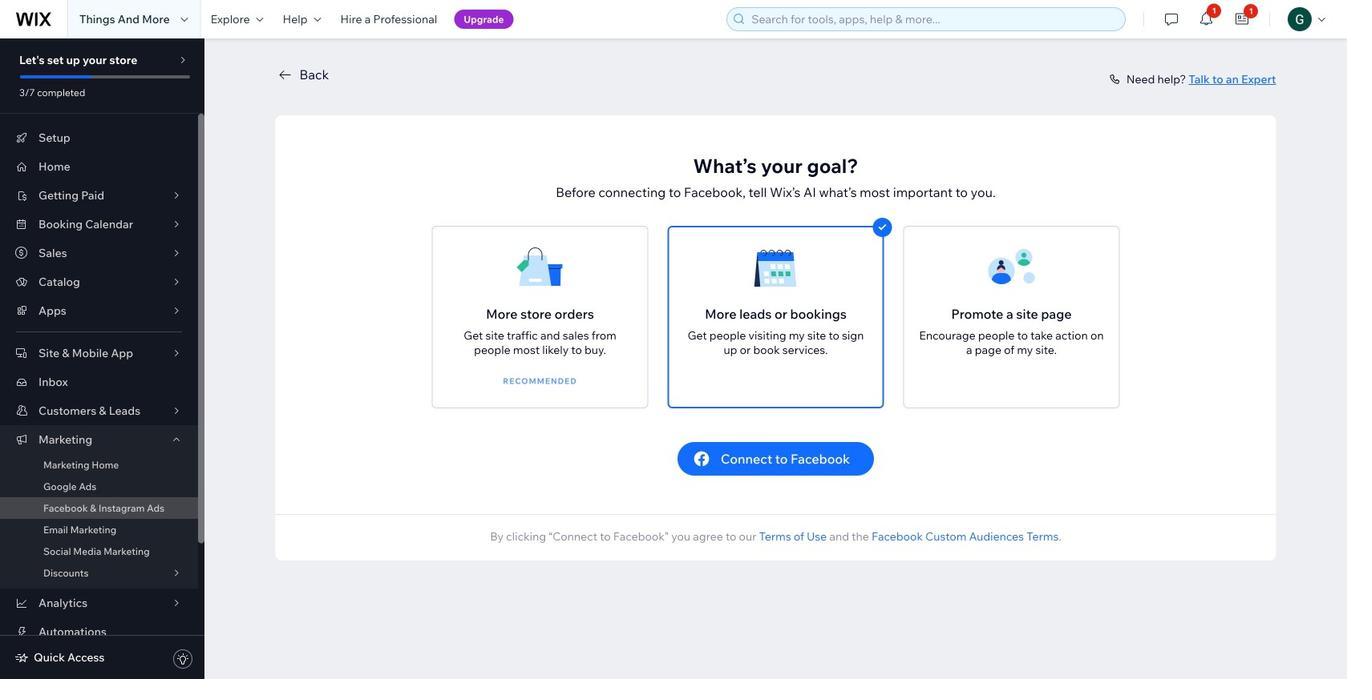 Task type: vqa. For each thing, say whether or not it's contained in the screenshot.
first AD GOAL image from right
yes



Task type: describe. For each thing, give the bounding box(es) containing it.
Search for tools, apps, help & more... field
[[747, 8, 1120, 30]]

1 ad goal image from the left
[[516, 244, 564, 292]]

sidebar element
[[0, 38, 204, 680]]



Task type: locate. For each thing, give the bounding box(es) containing it.
ad goal image
[[516, 244, 564, 292], [752, 244, 800, 292], [988, 244, 1036, 292]]

2 horizontal spatial ad goal image
[[988, 244, 1036, 292]]

1 horizontal spatial ad goal image
[[752, 244, 800, 292]]

3 ad goal image from the left
[[988, 244, 1036, 292]]

2 ad goal image from the left
[[752, 244, 800, 292]]

0 horizontal spatial ad goal image
[[516, 244, 564, 292]]



